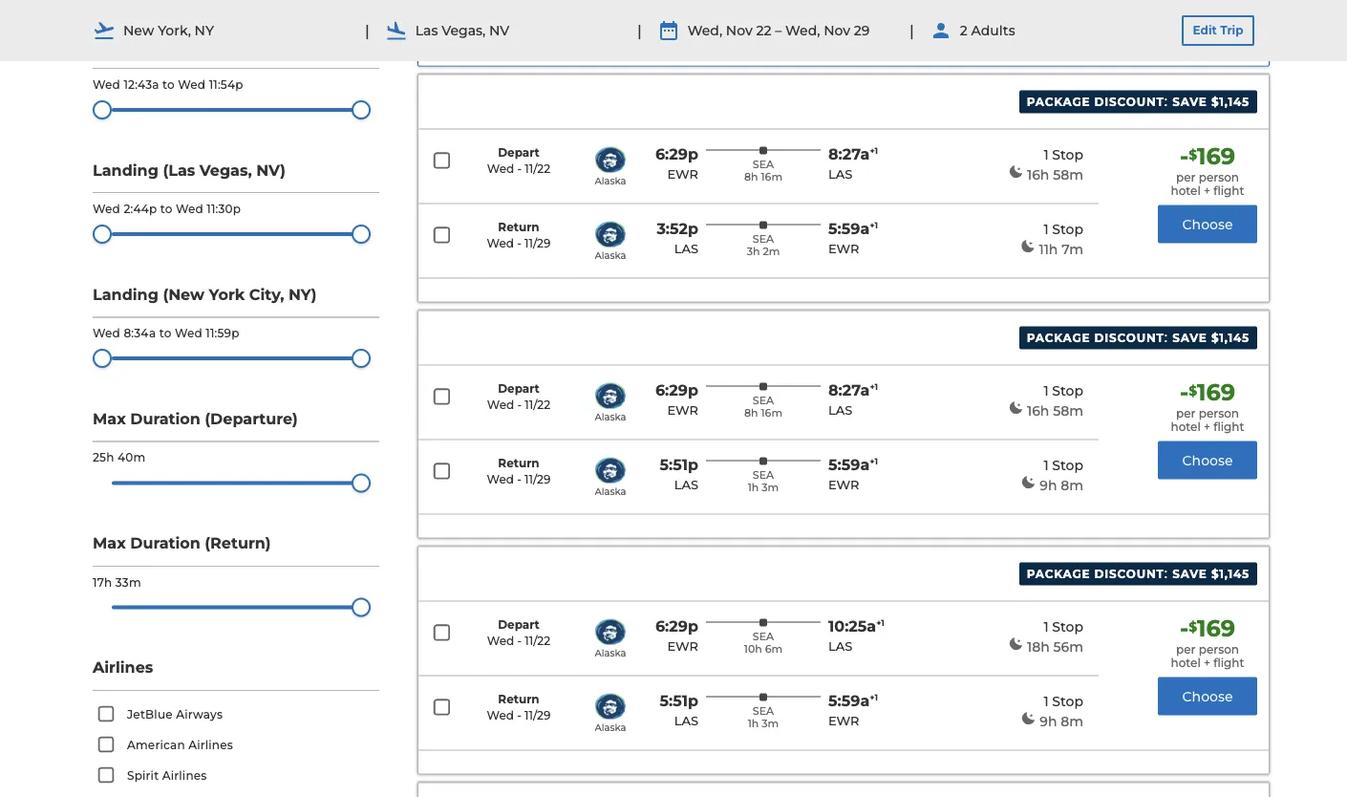 Task type: describe. For each thing, give the bounding box(es) containing it.
landing (new york city, ny)
[[93, 285, 317, 303]]

2 return from the top
[[498, 456, 540, 470]]

package for first alaska airlines logo from the bottom of the page choose button
[[1027, 567, 1091, 581]]

58m for 5:51p
[[1053, 402, 1084, 419]]

edit
[[1193, 23, 1217, 37]]

+1 for 3rd alaska airlines logo
[[870, 382, 879, 393]]

per for first alaska airlines logo from the bottom of the page choose button
[[1177, 642, 1196, 656]]

discount for choose button for 4th alaska airlines logo from the top
[[1095, 331, 1165, 345]]

6:29p for sixth alaska airlines logo from the bottom of the page
[[656, 145, 699, 164]]

1 5:59a +1 from the top
[[829, 219, 878, 238]]

11/22 for sixth alaska airlines logo from the bottom of the page
[[525, 162, 551, 176]]

1 sea from the top
[[753, 158, 774, 171]]

spirit
[[127, 769, 159, 783]]

las vegas, nv
[[416, 22, 510, 38]]

40m
[[118, 451, 146, 465]]

duration for (return)
[[130, 534, 201, 552]]

3 5:59a +1 from the top
[[829, 692, 878, 710]]

spirit airlines
[[127, 769, 207, 783]]

alaska for 3rd alaska airlines logo
[[595, 412, 627, 423]]

3:52p las
[[657, 219, 699, 257]]

$ for 2nd alaska airlines logo from the bottom
[[1189, 618, 1198, 635]]

0 vertical spatial nv)
[[255, 36, 284, 55]]

11/29 for 4th alaska airlines logo from the top
[[525, 473, 551, 486]]

1 stop for 2nd alaska airlines logo from the bottom
[[1044, 618, 1084, 635]]

max duration (departure)
[[93, 409, 298, 428]]

max duration (return), maximum duration slider
[[352, 598, 371, 617]]

sea 3h 2m
[[747, 232, 780, 258]]

alaska for 5th alaska airlines logo from the bottom
[[595, 250, 627, 261]]

american airlines
[[127, 738, 233, 752]]

| for wed, nov 22 – wed, nov 29
[[638, 21, 642, 39]]

per for 5th alaska airlines logo from the bottom choose button
[[1177, 170, 1196, 184]]

depart for sixth alaska airlines logo from the bottom of the page
[[498, 146, 540, 160]]

new
[[123, 22, 154, 38]]

1 stop from the top
[[1053, 146, 1084, 163]]

choose button for first alaska airlines logo from the bottom of the page
[[1158, 677, 1258, 715]]

3 stop from the top
[[1053, 382, 1084, 399]]

11/22 for 2nd alaska airlines logo from the bottom
[[525, 634, 551, 648]]

5:51p las for 10:25a
[[660, 692, 699, 729]]

: for 5th alaska airlines logo from the bottom choose button
[[1165, 93, 1169, 110]]

ny
[[195, 22, 214, 38]]

1 wed, from the left
[[688, 22, 723, 38]]

2 stop from the top
[[1053, 221, 1084, 237]]

choose for first alaska airlines logo from the bottom of the page choose button
[[1183, 688, 1233, 704]]

8m for 8:27a
[[1061, 477, 1084, 493]]

1 stop for 5th alaska airlines logo from the bottom
[[1044, 221, 1084, 237]]

take off (las vegas, nv), latest time slider
[[352, 100, 371, 119]]

(new
[[163, 285, 205, 303]]

take off (las vegas, nv)
[[93, 36, 284, 55]]

vegas, left nv
[[442, 22, 486, 38]]

58m for 3:52p
[[1053, 166, 1084, 183]]

depart wed - 11/22 for 2nd alaska airlines logo from the bottom
[[487, 618, 551, 648]]

0 vertical spatial (las
[[161, 36, 194, 55]]

8h for 5:51p
[[745, 406, 759, 419]]

save for 5th alaska airlines logo from the bottom choose button
[[1173, 95, 1208, 109]]

1h for 10:25a
[[748, 717, 759, 730]]

airlines for american airlines
[[188, 738, 233, 752]]

wed, nov 22 – wed, nov 29
[[688, 22, 870, 38]]

- for 2nd alaska airlines logo from the bottom
[[518, 634, 522, 648]]

alaska for first alaska airlines logo from the bottom of the page
[[595, 722, 627, 734]]

6 1 from the top
[[1044, 693, 1049, 709]]

wed 2:44p to wed 11:30p
[[93, 202, 241, 216]]

5:51p las for 8:27a
[[660, 456, 699, 493]]

17h
[[93, 575, 112, 589]]

6 stop from the top
[[1053, 693, 1084, 709]]

landing for landing (new york city, ny)
[[93, 285, 159, 303]]

$ for 3rd alaska airlines logo
[[1189, 382, 1198, 399]]

airways
[[176, 708, 223, 722]]

9h 8m for 8:27a
[[1040, 477, 1084, 493]]

2 1 from the top
[[1044, 221, 1049, 237]]

duration for (departure)
[[130, 409, 201, 428]]

3h
[[747, 245, 760, 258]]

11/22 for 3rd alaska airlines logo
[[525, 398, 551, 412]]

new york, ny
[[123, 22, 214, 38]]

- for first alaska airlines logo from the bottom of the page
[[517, 709, 522, 722]]

sea 10h 6m
[[744, 630, 783, 655]]

33m
[[115, 575, 141, 589]]

landing for landing (las vegas, nv)
[[93, 160, 159, 179]]

2 5:59a +1 from the top
[[829, 456, 878, 474]]

10:25a +1
[[829, 617, 885, 636]]

5:51p for 10:25a
[[660, 692, 699, 710]]

sea inside sea 3h 2m
[[753, 232, 774, 245]]

2:44p
[[124, 202, 157, 216]]

11h
[[1039, 241, 1058, 257]]

22
[[756, 22, 772, 38]]

max for max duration (departure)
[[93, 409, 126, 428]]

package discount : save $1,145 for 2nd alaska airlines logo from the bottom
[[1027, 565, 1250, 582]]

york
[[209, 285, 245, 303]]

max duration (return)
[[93, 534, 271, 552]]

3m for 8:27a
[[762, 481, 779, 494]]

6:29p for 3rd alaska airlines logo
[[656, 381, 699, 400]]

1 stop for sixth alaska airlines logo from the bottom of the page
[[1044, 146, 1084, 163]]

landing (las vegas, nv), latest time slider
[[352, 225, 371, 244]]

hotel for 2nd alaska airlines logo from the bottom
[[1171, 656, 1201, 670]]

york,
[[158, 22, 191, 38]]

5 stop from the top
[[1053, 618, 1084, 635]]

to for (las
[[160, 202, 173, 216]]

10h
[[744, 642, 763, 655]]

1 alaska airlines logo image from the top
[[595, 147, 626, 173]]

3 return wed - 11/29 from the top
[[487, 693, 551, 722]]

+ for first alaska airlines logo from the bottom of the page choose button
[[1204, 656, 1211, 670]]

18h
[[1028, 639, 1050, 655]]

sea inside sea 10h 6m
[[753, 630, 774, 643]]

wed 12:43a to wed 11:54p
[[93, 77, 243, 91]]

10:25a
[[829, 617, 877, 636]]

1 6:29p ewr from the top
[[656, 145, 699, 182]]

package discount : save $1,145 for 3rd alaska airlines logo
[[1027, 329, 1250, 346]]

4 sea from the top
[[753, 468, 774, 481]]

(return)
[[205, 534, 271, 552]]

2
[[960, 22, 968, 38]]

9h for 10:25a
[[1040, 713, 1058, 729]]

landing (new york city, ny), earliest time slider
[[93, 349, 112, 368]]

: for choose button for 4th alaska airlines logo from the top
[[1165, 329, 1169, 346]]

4 stop from the top
[[1053, 457, 1084, 473]]

+1 for 4th alaska airlines logo from the top
[[870, 457, 878, 467]]

3 6:29p ewr from the top
[[656, 617, 699, 654]]

169 for first alaska airlines logo from the bottom of the page choose button
[[1198, 615, 1236, 642]]

1 vertical spatial (las
[[163, 160, 195, 179]]

1 1h from the top
[[748, 9, 759, 22]]

2 return wed - 11/29 from the top
[[487, 456, 551, 486]]

1 vertical spatial nv)
[[256, 160, 286, 179]]

6 alaska airlines logo image from the top
[[595, 694, 626, 719]]

take off (las vegas, nv), earliest time slider
[[93, 100, 112, 119]]

person for 2nd alaska airlines logo from the bottom
[[1199, 642, 1240, 656]]

2 alaska airlines logo image from the top
[[595, 221, 626, 247]]

2 wed, from the left
[[786, 22, 820, 38]]

5 alaska airlines logo image from the top
[[595, 619, 626, 645]]

adults
[[972, 22, 1016, 38]]

1 3m from the top
[[762, 9, 779, 22]]

3 alaska airlines logo image from the top
[[595, 383, 626, 409]]

9h for 8:27a
[[1040, 477, 1058, 493]]

: for first alaska airlines logo from the bottom of the page choose button
[[1165, 565, 1169, 582]]

11:59p
[[206, 326, 240, 340]]

–
[[775, 22, 782, 38]]

2 6:29p ewr from the top
[[656, 381, 699, 418]]

landing (las vegas, nv)
[[93, 160, 286, 179]]

11/29 for first alaska airlines logo from the bottom of the page
[[525, 709, 551, 722]]

3 return from the top
[[498, 693, 540, 706]]

depart for 2nd alaska airlines logo from the bottom
[[498, 618, 540, 632]]

6m
[[765, 642, 783, 655]]

3 sea from the top
[[753, 394, 774, 407]]

las inside 3:52p las
[[675, 241, 699, 257]]

jetblue
[[127, 708, 173, 722]]

hotel for 3rd alaska airlines logo
[[1171, 420, 1201, 434]]

1 return wed - 11/29 from the top
[[487, 220, 551, 250]]

12:43a
[[124, 77, 159, 91]]

person for sixth alaska airlines logo from the bottom of the page
[[1199, 170, 1240, 184]]

trip
[[1221, 23, 1244, 37]]

16h for 3:52p
[[1028, 166, 1050, 183]]

56m
[[1054, 639, 1084, 655]]

3m for 10:25a
[[762, 717, 779, 730]]

- for sixth alaska airlines logo from the bottom of the page
[[518, 162, 522, 176]]

$1,145 for 2nd alaska airlines logo from the bottom
[[1212, 567, 1250, 581]]

vegas, up the '11:54p'
[[198, 36, 250, 55]]

take
[[93, 36, 131, 55]]

3 1 from the top
[[1044, 382, 1049, 399]]

wed 8:34a to wed 11:59p
[[93, 326, 240, 340]]



Task type: vqa. For each thing, say whether or not it's contained in the screenshot.


Task type: locate. For each thing, give the bounding box(es) containing it.
0 horizontal spatial |
[[365, 21, 370, 39]]

7m
[[1062, 241, 1084, 257]]

+1 for 2nd alaska airlines logo from the bottom
[[877, 618, 885, 629]]

sea 1h 3m
[[748, 468, 779, 494], [748, 705, 779, 730]]

0 vertical spatial save
[[1173, 95, 1208, 109]]

1 vertical spatial 5:51p las
[[660, 692, 699, 729]]

1 vertical spatial return
[[498, 456, 540, 470]]

1 vertical spatial 5:51p
[[660, 692, 699, 710]]

3 per from the top
[[1177, 642, 1196, 656]]

4 alaska from the top
[[595, 486, 627, 498]]

1 sea 1h 3m from the top
[[748, 468, 779, 494]]

1 vertical spatial package discount : save $1,145
[[1027, 329, 1250, 346]]

0 vertical spatial landing
[[93, 160, 159, 179]]

25h
[[93, 451, 114, 465]]

8:27a +1 for 3:52p
[[829, 145, 879, 164]]

choose for choose button for 4th alaska airlines logo from the top
[[1183, 452, 1233, 468]]

3 person from the top
[[1199, 642, 1240, 656]]

0 vertical spatial - $ 169 per person hotel + flight
[[1171, 142, 1245, 198]]

airlines for spirit airlines
[[162, 769, 207, 783]]

max up 25h
[[93, 409, 126, 428]]

2 vertical spatial 169
[[1198, 615, 1236, 642]]

2 vertical spatial 5:59a
[[829, 692, 870, 710]]

1 vertical spatial 1h
[[748, 481, 759, 494]]

1 8:27a from the top
[[829, 145, 870, 164]]

(departure)
[[205, 409, 298, 428]]

1 vertical spatial 169
[[1198, 379, 1236, 406]]

0 vertical spatial 9h
[[1040, 477, 1058, 493]]

1 : from the top
[[1165, 93, 1169, 110]]

1 vertical spatial save
[[1173, 331, 1208, 345]]

- $ 169 per person hotel + flight for sixth alaska airlines logo from the bottom of the page
[[1171, 142, 1245, 198]]

2 vertical spatial return
[[498, 693, 540, 706]]

1 vertical spatial airlines
[[188, 738, 233, 752]]

1 169 from the top
[[1198, 142, 1236, 170]]

(las up wed 2:44p to wed 11:30p
[[163, 160, 195, 179]]

0 vertical spatial depart
[[498, 146, 540, 160]]

wed, left 22
[[688, 22, 723, 38]]

8:27a
[[829, 145, 870, 164], [829, 381, 870, 400]]

+1 for 5th alaska airlines logo from the bottom
[[870, 221, 878, 231]]

3 depart wed - 11/22 from the top
[[487, 618, 551, 648]]

1h for 8:27a
[[748, 481, 759, 494]]

8h for 3:52p
[[745, 170, 759, 183]]

1 depart from the top
[[498, 146, 540, 160]]

nov left 22
[[726, 22, 753, 38]]

0 vertical spatial max
[[93, 409, 126, 428]]

max
[[93, 409, 126, 428], [93, 534, 126, 552]]

2 8h from the top
[[745, 406, 759, 419]]

2 vertical spatial to
[[159, 326, 172, 340]]

1 vertical spatial per
[[1177, 406, 1196, 420]]

landing (new york city, ny), latest time slider
[[352, 349, 371, 368]]

1 9h from the top
[[1040, 477, 1058, 493]]

3 + from the top
[[1204, 656, 1211, 670]]

1 vertical spatial depart wed - 11/22
[[487, 382, 551, 412]]

1 vertical spatial 6:29p ewr
[[656, 381, 699, 418]]

3 | from the left
[[910, 21, 915, 39]]

169
[[1198, 142, 1236, 170], [1198, 379, 1236, 406], [1198, 615, 1236, 642]]

landing (las vegas, nv), earliest time slider
[[93, 225, 112, 244]]

8h
[[745, 170, 759, 183], [745, 406, 759, 419]]

- $ 169 per person hotel + flight for 2nd alaska airlines logo from the bottom
[[1171, 615, 1245, 670]]

choose button
[[1158, 205, 1258, 243], [1158, 441, 1258, 479], [1158, 677, 1258, 715]]

2 vertical spatial depart
[[498, 618, 540, 632]]

1 5:59a from the top
[[829, 219, 870, 238]]

| for las vegas, nv
[[365, 21, 370, 39]]

2 sea 8h 16m from the top
[[745, 394, 783, 419]]

11/22
[[525, 162, 551, 176], [525, 398, 551, 412], [525, 634, 551, 648]]

3 1h from the top
[[748, 717, 759, 730]]

edit trip button
[[1182, 15, 1255, 46]]

0 vertical spatial 11/29
[[525, 236, 551, 250]]

depart for 3rd alaska airlines logo
[[498, 382, 540, 396]]

0 vertical spatial sea 8h 16m
[[745, 158, 783, 183]]

2 vertical spatial airlines
[[162, 769, 207, 783]]

alaska for 2nd alaska airlines logo from the bottom
[[595, 648, 627, 659]]

stop
[[1053, 146, 1084, 163], [1053, 221, 1084, 237], [1053, 382, 1084, 399], [1053, 457, 1084, 473], [1053, 618, 1084, 635], [1053, 693, 1084, 709]]

1 vertical spatial 16m
[[761, 406, 783, 419]]

to right the 12:43a
[[163, 77, 175, 91]]

5:51p for 8:27a
[[660, 456, 699, 474]]

to right 2:44p
[[160, 202, 173, 216]]

11:54p
[[209, 77, 243, 91]]

0 vertical spatial 16h
[[1028, 166, 1050, 183]]

0 vertical spatial 5:59a +1
[[829, 219, 878, 238]]

2 nov from the left
[[824, 22, 851, 38]]

0 vertical spatial $1,145
[[1212, 95, 1250, 109]]

6 1 stop from the top
[[1044, 693, 1084, 709]]

0 vertical spatial per
[[1177, 170, 1196, 184]]

edit trip
[[1193, 23, 1244, 37]]

save for first alaska airlines logo from the bottom of the page choose button
[[1173, 567, 1208, 581]]

0 vertical spatial 8m
[[1061, 477, 1084, 493]]

3 save from the top
[[1173, 567, 1208, 581]]

0 vertical spatial choose button
[[1158, 205, 1258, 243]]

0 vertical spatial 5:51p
[[660, 456, 699, 474]]

11/29 for 5th alaska airlines logo from the bottom
[[525, 236, 551, 250]]

landing
[[93, 160, 159, 179], [93, 285, 159, 303]]

1 hotel from the top
[[1171, 184, 1201, 198]]

3 5:59a from the top
[[829, 692, 870, 710]]

4 alaska airlines logo image from the top
[[595, 457, 626, 483]]

2 1 stop from the top
[[1044, 221, 1084, 237]]

- for 4th alaska airlines logo from the top
[[517, 473, 522, 486]]

3m
[[762, 9, 779, 22], [762, 481, 779, 494], [762, 717, 779, 730]]

9h
[[1040, 477, 1058, 493], [1040, 713, 1058, 729]]

0 vertical spatial airlines
[[93, 658, 153, 677]]

2 5:51p las from the top
[[660, 692, 699, 729]]

0 vertical spatial 6:29p ewr
[[656, 145, 699, 182]]

16h 58m for 3:52p
[[1028, 166, 1084, 183]]

8:34a
[[124, 326, 156, 340]]

17h 33m
[[93, 575, 141, 589]]

1 8:27a +1 from the top
[[829, 145, 879, 164]]

1 vertical spatial package
[[1027, 331, 1091, 345]]

1 return from the top
[[498, 220, 540, 234]]

1 person from the top
[[1199, 170, 1240, 184]]

3 3m from the top
[[762, 717, 779, 730]]

las
[[416, 22, 438, 38]]

max up the 17h at the bottom
[[93, 534, 126, 552]]

hotel
[[1171, 184, 1201, 198], [1171, 420, 1201, 434], [1171, 656, 1201, 670]]

airlines up jetblue
[[93, 658, 153, 677]]

8:27a for 5:51p
[[829, 381, 870, 400]]

duration up 33m
[[130, 534, 201, 552]]

flight
[[1214, 184, 1245, 198], [1214, 420, 1245, 434], [1214, 656, 1245, 670]]

$ for sixth alaska airlines logo from the bottom of the page
[[1189, 146, 1198, 163]]

1 vertical spatial 16h
[[1028, 402, 1050, 419]]

1 landing from the top
[[93, 160, 159, 179]]

package for choose button for 4th alaska airlines logo from the top
[[1027, 331, 1091, 345]]

+ for choose button for 4th alaska airlines logo from the top
[[1204, 420, 1211, 434]]

2 + from the top
[[1204, 420, 1211, 434]]

6 sea from the top
[[753, 705, 774, 717]]

$
[[1189, 146, 1198, 163], [1189, 382, 1198, 399], [1189, 618, 1198, 635]]

1 vertical spatial 5:59a +1
[[829, 456, 878, 474]]

to for off
[[163, 77, 175, 91]]

2 1h from the top
[[748, 481, 759, 494]]

wed, right –
[[786, 22, 820, 38]]

0 vertical spatial depart wed - 11/22
[[487, 146, 551, 176]]

3 $1,145 from the top
[[1212, 567, 1250, 581]]

2 save from the top
[[1173, 331, 1208, 345]]

2 vertical spatial return wed - 11/29
[[487, 693, 551, 722]]

depart wed - 11/22
[[487, 146, 551, 176], [487, 382, 551, 412], [487, 618, 551, 648]]

8m for 10:25a
[[1061, 713, 1084, 729]]

flight for sixth alaska airlines logo from the bottom of the page
[[1214, 184, 1245, 198]]

8:27a +1
[[829, 145, 879, 164], [829, 381, 879, 400]]

discount for first alaska airlines logo from the bottom of the page choose button
[[1095, 567, 1165, 581]]

16m for 5:51p
[[761, 406, 783, 419]]

discount for 5th alaska airlines logo from the bottom choose button
[[1095, 95, 1165, 109]]

2 vertical spatial 11/29
[[525, 709, 551, 722]]

2 choose from the top
[[1183, 452, 1233, 468]]

2 16m from the top
[[761, 406, 783, 419]]

2 package discount : save $1,145 from the top
[[1027, 329, 1250, 346]]

3 6:29p from the top
[[656, 617, 699, 636]]

1 vertical spatial 9h
[[1040, 713, 1058, 729]]

2 vertical spatial $
[[1189, 618, 1198, 635]]

2 8:27a +1 from the top
[[829, 381, 879, 400]]

(las left 'ny'
[[161, 36, 194, 55]]

2 package from the top
[[1027, 331, 1091, 345]]

1 duration from the top
[[130, 409, 201, 428]]

2 person from the top
[[1199, 406, 1240, 420]]

2 11/22 from the top
[[525, 398, 551, 412]]

169 for choose button for 4th alaska airlines logo from the top
[[1198, 379, 1236, 406]]

jetblue airways
[[127, 708, 223, 722]]

1 package discount : save $1,145 from the top
[[1027, 93, 1250, 110]]

per for choose button for 4th alaska airlines logo from the top
[[1177, 406, 1196, 420]]

3 choose from the top
[[1183, 688, 1233, 704]]

1 vertical spatial choose
[[1183, 452, 1233, 468]]

landing up 8:34a
[[93, 285, 159, 303]]

+
[[1204, 184, 1211, 198], [1204, 420, 1211, 434], [1204, 656, 1211, 670]]

1 stop for first alaska airlines logo from the bottom of the page
[[1044, 693, 1084, 709]]

discount
[[1095, 95, 1165, 109], [1095, 331, 1165, 345], [1095, 567, 1165, 581]]

depart
[[498, 146, 540, 160], [498, 382, 540, 396], [498, 618, 540, 632]]

1 16h 58m from the top
[[1028, 166, 1084, 183]]

return
[[498, 220, 540, 234], [498, 456, 540, 470], [498, 693, 540, 706]]

5 1 stop from the top
[[1044, 618, 1084, 635]]

city,
[[249, 285, 284, 303]]

2 3m from the top
[[762, 481, 779, 494]]

0 vertical spatial 16m
[[761, 170, 783, 183]]

- for 3rd alaska airlines logo
[[518, 398, 522, 412]]

- $ 169 per person hotel + flight for 3rd alaska airlines logo
[[1171, 379, 1245, 434]]

0 vertical spatial choose
[[1183, 216, 1233, 232]]

person
[[1199, 170, 1240, 184], [1199, 406, 1240, 420], [1199, 642, 1240, 656]]

choose button for 4th alaska airlines logo from the top
[[1158, 441, 1258, 479]]

2 vertical spatial $1,145
[[1212, 567, 1250, 581]]

to for (new
[[159, 326, 172, 340]]

1 vertical spatial 8:27a +1
[[829, 381, 879, 400]]

to
[[163, 77, 175, 91], [160, 202, 173, 216], [159, 326, 172, 340]]

landing up 2:44p
[[93, 160, 159, 179]]

american
[[127, 738, 185, 752]]

2 depart from the top
[[498, 382, 540, 396]]

1 vertical spatial max
[[93, 534, 126, 552]]

nv
[[489, 22, 510, 38]]

1 vertical spatial person
[[1199, 406, 1240, 420]]

3 flight from the top
[[1214, 656, 1245, 670]]

2 vertical spatial per
[[1177, 642, 1196, 656]]

0 vertical spatial 11/22
[[525, 162, 551, 176]]

11:30p
[[207, 202, 241, 216]]

choose
[[1183, 216, 1233, 232], [1183, 452, 1233, 468], [1183, 688, 1233, 704]]

1 vertical spatial landing
[[93, 285, 159, 303]]

duration up 40m
[[130, 409, 201, 428]]

1h
[[748, 9, 759, 22], [748, 481, 759, 494], [748, 717, 759, 730]]

2 $1,145 from the top
[[1212, 331, 1250, 345]]

duration
[[130, 409, 201, 428], [130, 534, 201, 552]]

package discount : save $1,145
[[1027, 93, 1250, 110], [1027, 329, 1250, 346], [1027, 565, 1250, 582]]

package discount : save $1,145 for sixth alaska airlines logo from the bottom of the page
[[1027, 93, 1250, 110]]

|
[[365, 21, 370, 39], [638, 21, 642, 39], [910, 21, 915, 39]]

1 vertical spatial :
[[1165, 329, 1169, 346]]

2 8m from the top
[[1061, 713, 1084, 729]]

wed,
[[688, 22, 723, 38], [786, 22, 820, 38]]

1 vertical spatial discount
[[1095, 331, 1165, 345]]

3 : from the top
[[1165, 565, 1169, 582]]

2 hotel from the top
[[1171, 420, 1201, 434]]

vegas,
[[442, 22, 486, 38], [198, 36, 250, 55], [200, 160, 252, 179]]

0 vertical spatial 5:59a
[[829, 219, 870, 238]]

2 vertical spatial 1h
[[748, 717, 759, 730]]

2 landing from the top
[[93, 285, 159, 303]]

0 vertical spatial 58m
[[1053, 166, 1084, 183]]

1 stop for 4th alaska airlines logo from the top
[[1044, 457, 1084, 473]]

1 stop for 3rd alaska airlines logo
[[1044, 382, 1084, 399]]

+1
[[870, 146, 879, 157], [870, 221, 878, 231], [870, 382, 879, 393], [870, 457, 878, 467], [877, 618, 885, 629], [870, 693, 878, 703]]

2 adults
[[960, 22, 1016, 38]]

3:52p
[[657, 219, 699, 238]]

airlines
[[93, 658, 153, 677], [188, 738, 233, 752], [162, 769, 207, 783]]

0 vertical spatial return
[[498, 220, 540, 234]]

5:59a
[[829, 219, 870, 238], [829, 456, 870, 474], [829, 692, 870, 710]]

2 vertical spatial 6:29p
[[656, 617, 699, 636]]

0 vertical spatial 8h
[[745, 170, 759, 183]]

package for 5th alaska airlines logo from the bottom choose button
[[1027, 95, 1091, 109]]

25h 40m
[[93, 451, 146, 465]]

$1,145 for sixth alaska airlines logo from the bottom of the page
[[1212, 95, 1250, 109]]

2 vertical spatial 5:59a +1
[[829, 692, 878, 710]]

1 vertical spatial to
[[160, 202, 173, 216]]

3 - $ 169 per person hotel + flight from the top
[[1171, 615, 1245, 670]]

8:27a +1 for 5:51p
[[829, 381, 879, 400]]

choose for 5th alaska airlines logo from the bottom choose button
[[1183, 216, 1233, 232]]

person for 3rd alaska airlines logo
[[1199, 406, 1240, 420]]

1 11/29 from the top
[[525, 236, 551, 250]]

sea 8h 16m for 5:51p
[[745, 394, 783, 419]]

airlines down airways at bottom
[[188, 738, 233, 752]]

+ for 5th alaska airlines logo from the bottom choose button
[[1204, 184, 1211, 198]]

1 vertical spatial choose button
[[1158, 441, 1258, 479]]

0 vertical spatial 1h
[[748, 9, 759, 22]]

8m
[[1061, 477, 1084, 493], [1061, 713, 1084, 729]]

+1 inside 10:25a +1
[[877, 618, 885, 629]]

2 vertical spatial choose button
[[1158, 677, 1258, 715]]

sea 8h 16m
[[745, 158, 783, 183], [745, 394, 783, 419]]

2 - $ 169 per person hotel + flight from the top
[[1171, 379, 1245, 434]]

5 1 from the top
[[1044, 618, 1049, 635]]

9h 8m
[[1040, 477, 1084, 493], [1040, 713, 1084, 729]]

0 vertical spatial 9h 8m
[[1040, 477, 1084, 493]]

16h 58m for 5:51p
[[1028, 402, 1084, 419]]

1 flight from the top
[[1214, 184, 1245, 198]]

0 vertical spatial package discount : save $1,145
[[1027, 93, 1250, 110]]

3 package discount : save $1,145 from the top
[[1027, 565, 1250, 582]]

29
[[854, 22, 870, 38]]

2 16h 58m from the top
[[1028, 402, 1084, 419]]

1 vertical spatial - $ 169 per person hotel + flight
[[1171, 379, 1245, 434]]

flight for 3rd alaska airlines logo
[[1214, 420, 1245, 434]]

| for 2 adults
[[910, 21, 915, 39]]

11h 7m
[[1039, 241, 1084, 257]]

169 for 5th alaska airlines logo from the bottom choose button
[[1198, 142, 1236, 170]]

0 vertical spatial +
[[1204, 184, 1211, 198]]

1 9h 8m from the top
[[1040, 477, 1084, 493]]

11/29
[[525, 236, 551, 250], [525, 473, 551, 486], [525, 709, 551, 722]]

1 vertical spatial depart
[[498, 382, 540, 396]]

1 58m from the top
[[1053, 166, 1084, 183]]

5:59a +1
[[829, 219, 878, 238], [829, 456, 878, 474], [829, 692, 878, 710]]

1 + from the top
[[1204, 184, 1211, 198]]

- for 5th alaska airlines logo from the bottom
[[517, 236, 522, 250]]

1 vertical spatial hotel
[[1171, 420, 1201, 434]]

2 vertical spatial depart wed - 11/22
[[487, 618, 551, 648]]

1 | from the left
[[365, 21, 370, 39]]

1 vertical spatial sea 8h 16m
[[745, 394, 783, 419]]

6 alaska from the top
[[595, 722, 627, 734]]

2m
[[763, 245, 780, 258]]

3 alaska from the top
[[595, 412, 627, 423]]

2 vertical spatial choose
[[1183, 688, 1233, 704]]

vegas, up the 11:30p
[[200, 160, 252, 179]]

3 11/22 from the top
[[525, 634, 551, 648]]

2 flight from the top
[[1214, 420, 1245, 434]]

1 vertical spatial 3m
[[762, 481, 779, 494]]

5:51p
[[660, 456, 699, 474], [660, 692, 699, 710]]

1 vertical spatial 6:29p
[[656, 381, 699, 400]]

to right 8:34a
[[159, 326, 172, 340]]

2 vertical spatial hotel
[[1171, 656, 1201, 670]]

1 vertical spatial $1,145
[[1212, 331, 1250, 345]]

3 1 stop from the top
[[1044, 382, 1084, 399]]

- $ 169 per person hotel + flight
[[1171, 142, 1245, 198], [1171, 379, 1245, 434], [1171, 615, 1245, 670]]

alaska for sixth alaska airlines logo from the bottom of the page
[[595, 175, 627, 187]]

1
[[1044, 146, 1049, 163], [1044, 221, 1049, 237], [1044, 382, 1049, 399], [1044, 457, 1049, 473], [1044, 618, 1049, 635], [1044, 693, 1049, 709]]

4 1 stop from the top
[[1044, 457, 1084, 473]]

2 vertical spatial 3m
[[762, 717, 779, 730]]

nv)
[[255, 36, 284, 55], [256, 160, 286, 179]]

1 1 from the top
[[1044, 146, 1049, 163]]

1 vertical spatial return wed - 11/29
[[487, 456, 551, 486]]

sea 1h 3m for 10:25a
[[748, 705, 779, 730]]

choose button for 5th alaska airlines logo from the bottom
[[1158, 205, 1258, 243]]

hotel for sixth alaska airlines logo from the bottom of the page
[[1171, 184, 1201, 198]]

1 vertical spatial 8m
[[1061, 713, 1084, 729]]

off
[[135, 36, 157, 55]]

las
[[675, 5, 699, 21], [829, 167, 853, 182], [675, 241, 699, 257], [829, 403, 853, 418], [675, 478, 699, 493], [829, 639, 853, 654], [675, 714, 699, 729]]

1 nov from the left
[[726, 22, 753, 38]]

2 vertical spatial flight
[[1214, 656, 1245, 670]]

5:59a for 4th alaska airlines logo from the top
[[829, 456, 870, 474]]

2 16h from the top
[[1028, 402, 1050, 419]]

1 11/22 from the top
[[525, 162, 551, 176]]

2 vertical spatial 11/22
[[525, 634, 551, 648]]

2 alaska from the top
[[595, 250, 627, 261]]

1 discount from the top
[[1095, 95, 1165, 109]]

sea 1h 3m for 8:27a
[[748, 468, 779, 494]]

+1 for first alaska airlines logo from the bottom of the page
[[870, 693, 878, 703]]

1 vertical spatial 9h 8m
[[1040, 713, 1084, 729]]

0 vertical spatial hotel
[[1171, 184, 1201, 198]]

4 1 from the top
[[1044, 457, 1049, 473]]

1 alaska from the top
[[595, 175, 627, 187]]

ny)
[[289, 285, 317, 303]]

5:51p las
[[660, 456, 699, 493], [660, 692, 699, 729]]

1h 3m
[[748, 9, 779, 22]]

16h 58m
[[1028, 166, 1084, 183], [1028, 402, 1084, 419]]

2 vertical spatial package discount : save $1,145
[[1027, 565, 1250, 582]]

3 discount from the top
[[1095, 567, 1165, 581]]

2 vertical spatial package
[[1027, 567, 1091, 581]]

+1 for sixth alaska airlines logo from the bottom of the page
[[870, 146, 879, 157]]

2 vertical spatial - $ 169 per person hotel + flight
[[1171, 615, 1245, 670]]

sea 8h 16m for 3:52p
[[745, 158, 783, 183]]

5:59a for first alaska airlines logo from the bottom of the page
[[829, 692, 870, 710]]

1 1 stop from the top
[[1044, 146, 1084, 163]]

airlines down american airlines
[[162, 769, 207, 783]]

alaska airlines logo image
[[595, 147, 626, 173], [595, 221, 626, 247], [595, 383, 626, 409], [595, 457, 626, 483], [595, 619, 626, 645], [595, 694, 626, 719]]

0 vertical spatial package
[[1027, 95, 1091, 109]]

1 - $ 169 per person hotel + flight from the top
[[1171, 142, 1245, 198]]

2 vertical spatial person
[[1199, 642, 1240, 656]]

-
[[1180, 142, 1189, 170], [518, 162, 522, 176], [517, 236, 522, 250], [1180, 379, 1189, 406], [518, 398, 522, 412], [517, 473, 522, 486], [1180, 615, 1189, 642], [518, 634, 522, 648], [517, 709, 522, 722]]

$1,145 for 3rd alaska airlines logo
[[1212, 331, 1250, 345]]

nov left "29"
[[824, 22, 851, 38]]

16m
[[761, 170, 783, 183], [761, 406, 783, 419]]

16h for 5:51p
[[1028, 402, 1050, 419]]

flight for 2nd alaska airlines logo from the bottom
[[1214, 656, 1245, 670]]

0 vertical spatial discount
[[1095, 95, 1165, 109]]

2 choose button from the top
[[1158, 441, 1258, 479]]

max duration (departure), maximum duration slider
[[352, 473, 371, 493]]

0 vertical spatial 5:51p las
[[660, 456, 699, 493]]

depart wed - 11/22 for 3rd alaska airlines logo
[[487, 382, 551, 412]]

save for choose button for 4th alaska airlines logo from the top
[[1173, 331, 1208, 345]]

18h 56m
[[1028, 639, 1084, 655]]

0 vertical spatial 16h 58m
[[1028, 166, 1084, 183]]

0 vertical spatial 8:27a +1
[[829, 145, 879, 164]]

2 169 from the top
[[1198, 379, 1236, 406]]

3 package from the top
[[1027, 567, 1091, 581]]

1 vertical spatial flight
[[1214, 420, 1245, 434]]

1 vertical spatial 11/29
[[525, 473, 551, 486]]



